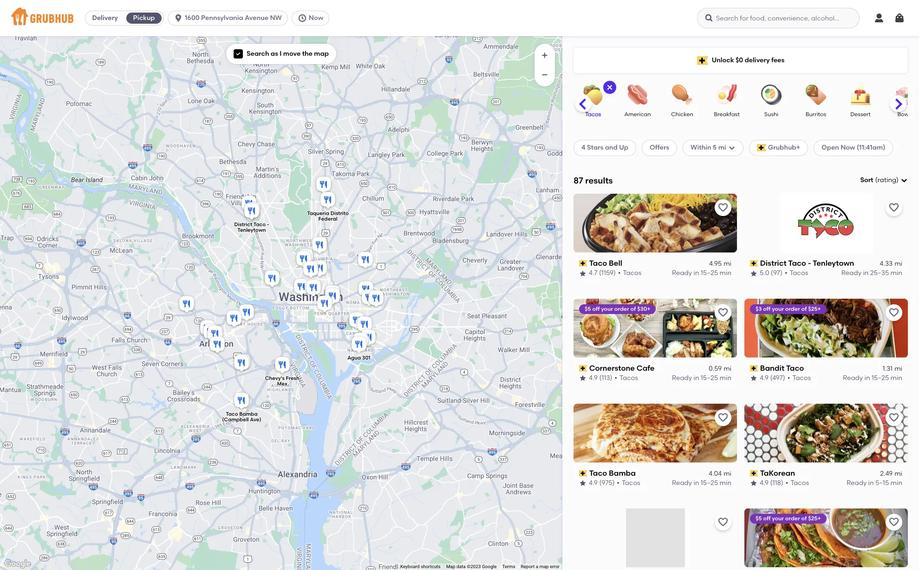 Task type: vqa. For each thing, say whether or not it's contained in the screenshot.


Task type: locate. For each thing, give the bounding box(es) containing it.
1 vertical spatial map
[[540, 564, 549, 569]]

4 stars and up
[[582, 144, 629, 152]]

0 vertical spatial tenleytown
[[237, 227, 266, 233]]

within
[[691, 144, 712, 152]]

now
[[309, 14, 323, 22], [841, 144, 856, 152]]

2 $25+ from the top
[[809, 516, 821, 522]]

uncle julio's image
[[198, 319, 217, 339]]

$5
[[585, 306, 591, 312], [756, 516, 762, 522]]

chupacabra latin kitchen & taqueria logo image
[[745, 509, 908, 568]]

federal
[[318, 216, 337, 222]]

)
[[897, 176, 899, 184]]

• right (497)
[[788, 374, 791, 382]]

0 vertical spatial bandit taco image
[[243, 201, 262, 221]]

1 vertical spatial district
[[761, 259, 787, 268]]

star icon image left 4.9 (118)
[[750, 480, 758, 487]]

min down 4.95 mi
[[720, 269, 732, 277]]

0 horizontal spatial sol mexican grill image
[[240, 194, 258, 214]]

pickup button
[[125, 11, 164, 26]]

save this restaurant image for takorean logo
[[889, 412, 900, 423]]

• right (97)
[[785, 269, 788, 277]]

• for bandit taco
[[788, 374, 791, 382]]

- right district taco - tenleytown "icon"
[[267, 222, 269, 228]]

1 vertical spatial grubhub plus flag logo image
[[757, 144, 767, 152]]

map right a
[[540, 564, 549, 569]]

of for taco
[[802, 306, 807, 312]]

subscription pass image for cornerstone cafe
[[579, 365, 588, 372]]

min for bandit taco
[[891, 374, 903, 382]]

mi for district taco - tenleytown
[[895, 260, 903, 268]]

$5 for $5 off your order of $25+
[[756, 516, 762, 522]]

mi right 1.31
[[895, 365, 903, 373]]

your down (1159)
[[601, 306, 613, 312]]

$5 down 4.7
[[585, 306, 591, 312]]

taco bell
[[590, 259, 623, 268]]

• tacos down district taco - tenleytown on the right
[[785, 269, 809, 277]]

bandit taco image
[[243, 201, 262, 221], [301, 260, 320, 280]]

min down the 2.49 mi on the right bottom
[[891, 479, 903, 487]]

subscription pass image left taco bell
[[579, 260, 588, 267]]

district taco - tenleytown image
[[242, 201, 261, 222]]

1 vertical spatial bamba
[[609, 469, 636, 477]]

bamba
[[239, 411, 258, 417], [609, 469, 636, 477]]

cornerstone cafe
[[590, 364, 655, 373]]

taco bell image
[[177, 294, 196, 315]]

star icon image left 4.9 (975)
[[579, 480, 587, 487]]

ready in 25–35 min
[[842, 269, 903, 277]]

shortcuts
[[421, 564, 441, 569]]

move
[[283, 50, 301, 58]]

15–25 for taco bell
[[701, 269, 718, 277]]

taco inside the taco bamba (campbell ave)
[[226, 411, 238, 417]]

now inside button
[[309, 14, 323, 22]]

•
[[618, 269, 621, 277], [785, 269, 788, 277], [615, 374, 618, 382], [788, 374, 791, 382], [617, 479, 620, 487], [786, 479, 789, 487]]

tacos for taco bamba
[[622, 479, 641, 487]]

min down 4.33 mi
[[891, 269, 903, 277]]

ready
[[672, 269, 692, 277], [842, 269, 862, 277], [672, 374, 692, 382], [843, 374, 863, 382], [672, 479, 692, 487], [847, 479, 867, 487]]

0 vertical spatial subscription pass image
[[579, 365, 588, 372]]

unlock
[[712, 56, 734, 64]]

tacos down tacos 'image'
[[585, 111, 601, 118]]

star icon image left 4.7
[[579, 270, 587, 277]]

15–25 for taco bamba
[[701, 479, 718, 487]]

1 horizontal spatial -
[[808, 259, 812, 268]]

4.9 (975)
[[589, 479, 615, 487]]

super tacos and bakery image
[[296, 247, 315, 268]]

• tacos down taco bamba
[[617, 479, 641, 487]]

chevy's fresh mex
[[265, 375, 299, 387]]

tacos image
[[577, 85, 610, 105]]

subscription pass image right 4.95 mi
[[750, 260, 759, 267]]

0 horizontal spatial svg image
[[174, 13, 183, 23]]

• tacos down cornerstone cafe
[[615, 374, 638, 382]]

la plaza restaurant image
[[355, 315, 374, 335]]

1 horizontal spatial subscription pass image
[[750, 470, 759, 477]]

chaia chinatown image
[[323, 286, 342, 307]]

stars
[[587, 144, 604, 152]]

87
[[574, 175, 584, 186]]

1 vertical spatial -
[[808, 259, 812, 268]]

ready in 15–25 min down 1.31
[[843, 374, 903, 382]]

0 horizontal spatial grubhub plus flag logo image
[[697, 56, 708, 65]]

1 $25+ from the top
[[809, 306, 821, 312]]

min down 4.04 mi
[[720, 479, 732, 487]]

0 vertical spatial grubhub plus flag logo image
[[697, 56, 708, 65]]

• for taco bell
[[618, 269, 621, 277]]

0 vertical spatial $25+
[[809, 306, 821, 312]]

4
[[582, 144, 586, 152]]

subscription pass image left cornerstone
[[579, 365, 588, 372]]

15–25 down 1.31
[[872, 374, 889, 382]]

1 vertical spatial bandit taco image
[[301, 260, 320, 280]]

star icon image left the 5.0 at the top right
[[750, 270, 758, 277]]

map data ©2023 google
[[446, 564, 497, 569]]

star icon image
[[579, 270, 587, 277], [750, 270, 758, 277], [579, 375, 587, 382], [750, 375, 758, 382], [579, 480, 587, 487], [750, 480, 758, 487]]

your right $3
[[772, 306, 784, 312]]

min down 1.31 mi
[[891, 374, 903, 382]]

save this restaurant image
[[718, 307, 729, 318], [718, 412, 729, 423], [889, 412, 900, 423], [718, 517, 729, 528], [889, 517, 900, 528]]

1 horizontal spatial grubhub plus flag logo image
[[757, 144, 767, 152]]

star icon image left '4.9 (113)' at the bottom right
[[579, 375, 587, 382]]

mexicali blues image
[[225, 309, 243, 329]]

taqueria distrito federal image
[[319, 190, 337, 211]]

mi for taco bamba
[[724, 470, 732, 478]]

grubhub plus flag logo image for unlock $0 delivery fees
[[697, 56, 708, 65]]

main navigation navigation
[[0, 0, 920, 36]]

ready for district taco - tenleytown
[[842, 269, 862, 277]]

district inside taqueria distrito federal district taco - tenleytown
[[234, 222, 252, 228]]

svg image inside now button
[[298, 13, 307, 23]]

15–25 down 4.04
[[701, 479, 718, 487]]

map region
[[0, 0, 609, 570]]

4.9
[[589, 374, 598, 382], [760, 374, 769, 382], [589, 479, 598, 487], [760, 479, 769, 487]]

burrito brothers image
[[347, 311, 366, 331]]

5.0 (97)
[[760, 269, 783, 277]]

$0
[[736, 56, 744, 64]]

tacos down district taco - tenleytown on the right
[[790, 269, 809, 277]]

mi
[[719, 144, 727, 152], [724, 260, 732, 268], [895, 260, 903, 268], [724, 365, 732, 373], [895, 365, 903, 373], [724, 470, 732, 478], [895, 470, 903, 478]]

svg image
[[894, 13, 906, 24], [298, 13, 307, 23], [705, 13, 714, 23], [236, 51, 241, 57], [606, 84, 614, 91], [901, 177, 908, 184]]

$25+
[[809, 306, 821, 312], [809, 516, 821, 522]]

las placitas image
[[359, 328, 378, 348]]

data
[[457, 564, 466, 569]]

min
[[720, 269, 732, 277], [891, 269, 903, 277], [720, 374, 732, 382], [891, 374, 903, 382], [720, 479, 732, 487], [891, 479, 903, 487]]

as
[[271, 50, 278, 58]]

• down bell
[[618, 269, 621, 277]]

0 horizontal spatial map
[[314, 50, 329, 58]]

mi right 2.49
[[895, 470, 903, 478]]

order
[[615, 306, 629, 312], [786, 306, 800, 312], [786, 516, 800, 522]]

jaco juice & taco bar of georgetown dc image
[[263, 269, 281, 289]]

your
[[601, 306, 613, 312], [772, 306, 784, 312], [772, 516, 784, 522]]

1 horizontal spatial now
[[841, 144, 856, 152]]

breakfast image
[[711, 85, 743, 105]]

mi for bandit taco
[[895, 365, 903, 373]]

0 horizontal spatial district
[[234, 222, 252, 228]]

in for cornerstone cafe
[[694, 374, 700, 382]]

1 horizontal spatial bandit taco image
[[301, 260, 320, 280]]

25–35
[[871, 269, 889, 277]]

grubhub plus flag logo image left unlock
[[697, 56, 708, 65]]

(118)
[[771, 479, 784, 487]]

None field
[[861, 176, 908, 185]]

star icon image left 4.9 (497)
[[750, 375, 758, 382]]

1 vertical spatial $5
[[756, 516, 762, 522]]

min for district taco - tenleytown
[[891, 269, 903, 277]]

map
[[314, 50, 329, 58], [540, 564, 549, 569]]

your for cornerstone
[[601, 306, 613, 312]]

sol mexican grill image
[[367, 289, 385, 309]]

ready in 15–25 min down 4.95
[[672, 269, 732, 277]]

0 horizontal spatial $5
[[585, 306, 591, 312]]

mi right 4.95
[[724, 260, 732, 268]]

- down district taco - tenleytown logo
[[808, 259, 812, 268]]

alero restaurant image
[[310, 259, 329, 279]]

now button
[[292, 11, 333, 26]]

1 vertical spatial subscription pass image
[[750, 470, 759, 477]]

bamba for taco bamba (campbell ave)
[[239, 411, 258, 417]]

minus icon image
[[540, 70, 550, 79]]

• tacos right (118)
[[786, 479, 809, 487]]

1.31
[[883, 365, 893, 373]]

4.9 left '(113)' on the bottom of the page
[[589, 374, 598, 382]]

1 horizontal spatial tenleytown
[[813, 259, 855, 268]]

tenleytown down district taco - tenleytown "icon"
[[237, 227, 266, 233]]

4.9 for cornerstone
[[589, 374, 598, 382]]

tacos down taco bamba
[[622, 479, 641, 487]]

rinconcito tex-mex salvadorean image
[[310, 235, 329, 256]]

in
[[694, 269, 700, 277], [864, 269, 869, 277], [694, 374, 700, 382], [865, 374, 871, 382], [694, 479, 700, 487], [869, 479, 874, 487]]

taqueria al lado image
[[294, 249, 313, 270]]

1 horizontal spatial bamba
[[609, 469, 636, 477]]

1 horizontal spatial $5
[[756, 516, 762, 522]]

2.49 mi
[[881, 470, 903, 478]]

ready in 15–25 min for bandit taco
[[843, 374, 903, 382]]

subscription pass image for takorean
[[750, 470, 759, 477]]

0 horizontal spatial -
[[267, 222, 269, 228]]

-
[[267, 222, 269, 228], [808, 259, 812, 268]]

dessert image
[[845, 85, 877, 105]]

0 horizontal spatial now
[[309, 14, 323, 22]]

mi right 4.33
[[895, 260, 903, 268]]

15–25 for cornerstone cafe
[[701, 374, 718, 382]]

sol mexican grill image
[[240, 194, 258, 214], [323, 284, 342, 304]]

4.7
[[589, 269, 598, 277]]

bamba inside the taco bamba (campbell ave)
[[239, 411, 258, 417]]

mi right 0.59
[[724, 365, 732, 373]]

your for bandit
[[772, 306, 784, 312]]

$5 off your order of $25+
[[756, 516, 821, 522]]

0 horizontal spatial subscription pass image
[[579, 365, 588, 372]]

0 vertical spatial now
[[309, 14, 323, 22]]

off
[[593, 306, 600, 312], [764, 306, 771, 312], [764, 516, 771, 522]]

sort
[[861, 176, 874, 184]]

1 vertical spatial now
[[841, 144, 856, 152]]

in for taco bell
[[694, 269, 700, 277]]

open now (11:41am)
[[822, 144, 886, 152]]

pennsylvania
[[201, 14, 243, 22]]

bandit taco
[[761, 364, 804, 373]]

taco bamba image
[[206, 324, 224, 345]]

$5 for $5 off your order of $30+
[[585, 306, 591, 312]]

abi azteca grill & bar image
[[232, 353, 251, 374]]

$25+ for $3 off your order of $25+
[[809, 306, 821, 312]]

• tacos for bandit taco
[[788, 374, 811, 382]]

mex
[[277, 381, 287, 387]]

el paso cafe image
[[208, 335, 227, 355]]

chicken
[[672, 111, 694, 118]]

taco bamba logo image
[[574, 404, 737, 463]]

min for takorean
[[891, 479, 903, 487]]

ready in 15–25 min down 4.04
[[672, 479, 732, 487]]

0 vertical spatial district
[[234, 222, 252, 228]]

tacos down cornerstone cafe
[[620, 374, 638, 382]]

in for takorean
[[869, 479, 874, 487]]

0 vertical spatial -
[[267, 222, 269, 228]]

4.9 (113)
[[589, 374, 613, 382]]

takorean logo image
[[745, 404, 908, 463]]

subscription pass image
[[579, 260, 588, 267], [750, 260, 759, 267], [750, 365, 759, 372], [579, 470, 588, 477]]

taco bamba (campbell ave) image
[[232, 391, 251, 411]]

a
[[536, 564, 539, 569]]

• right '(113)' on the bottom of the page
[[615, 374, 618, 382]]

of
[[631, 306, 636, 312], [802, 306, 807, 312], [802, 516, 807, 522]]

tacos right (1159)
[[623, 269, 642, 277]]

Search for food, convenience, alcohol... search field
[[697, 8, 860, 28]]

terms link
[[503, 564, 516, 569]]

• for takorean
[[786, 479, 789, 487]]

map
[[446, 564, 456, 569]]

subscription pass image
[[579, 365, 588, 372], [750, 470, 759, 477]]

4.9 left (118)
[[760, 479, 769, 487]]

taco bamba (campbell ave)
[[222, 411, 261, 422]]

subscription pass image left takorean
[[750, 470, 759, 477]]

min down 0.59 mi
[[720, 374, 732, 382]]

grubhub plus flag logo image left grubhub+
[[757, 144, 767, 152]]

subscription pass image left bandit
[[750, 365, 759, 372]]

• for district taco - tenleytown
[[785, 269, 788, 277]]

tenleytown up ready in 25–35 min
[[813, 259, 855, 268]]

• tacos down bandit taco
[[788, 374, 811, 382]]

min for taco bell
[[720, 269, 732, 277]]

now right the open
[[841, 144, 856, 152]]

1 vertical spatial $25+
[[809, 516, 821, 522]]

unlock $0 delivery fees
[[712, 56, 785, 64]]

taco
[[253, 222, 266, 228], [590, 259, 607, 268], [789, 259, 807, 268], [787, 364, 804, 373], [226, 411, 238, 417], [590, 469, 607, 477]]

save this restaurant button
[[715, 199, 732, 216], [886, 199, 903, 216], [715, 304, 732, 321], [886, 304, 903, 321], [715, 409, 732, 426], [886, 409, 903, 426], [715, 514, 732, 531], [886, 514, 903, 531]]

off down 4.7
[[593, 306, 600, 312]]

4.9 left (975)
[[589, 479, 598, 487]]

$5 down 4.9 (118)
[[756, 516, 762, 522]]

map right the
[[314, 50, 329, 58]]

tacos for takorean
[[791, 479, 809, 487]]

$5 off your order of $30+
[[585, 306, 651, 312]]

15–25 down 0.59
[[701, 374, 718, 382]]

(1159)
[[599, 269, 616, 277]]

off for bandit
[[764, 306, 771, 312]]

1 horizontal spatial sol mexican grill image
[[323, 284, 342, 304]]

off for cornerstone
[[593, 306, 600, 312]]

save this restaurant image
[[718, 202, 729, 213], [889, 202, 900, 213], [889, 307, 900, 318]]

0 vertical spatial bamba
[[239, 411, 258, 417]]

off right $3
[[764, 306, 771, 312]]

search
[[247, 50, 269, 58]]

15–25
[[701, 269, 718, 277], [701, 374, 718, 382], [872, 374, 889, 382], [701, 479, 718, 487]]

los chamacos mexican restaurant logo image
[[574, 509, 737, 568]]

grubhub plus flag logo image
[[697, 56, 708, 65], [757, 144, 767, 152]]

(113)
[[600, 374, 613, 382]]

subscription pass image left taco bamba
[[579, 470, 588, 477]]

of for cafe
[[631, 306, 636, 312]]

0 horizontal spatial tenleytown
[[237, 227, 266, 233]]

0 vertical spatial sol mexican grill image
[[240, 194, 258, 214]]

in for taco bamba
[[694, 479, 700, 487]]

bell
[[609, 259, 623, 268]]

mi right 4.04
[[724, 470, 732, 478]]

star icon image for district taco - tenleytown
[[750, 270, 758, 277]]

• tacos
[[618, 269, 642, 277], [785, 269, 809, 277], [615, 374, 638, 382], [788, 374, 811, 382], [617, 479, 641, 487], [786, 479, 809, 487]]

mi right the 5
[[719, 144, 727, 152]]

15–25 down 4.95
[[701, 269, 718, 277]]

0 horizontal spatial bamba
[[239, 411, 258, 417]]

4.9 down bandit
[[760, 374, 769, 382]]

burritos
[[806, 111, 827, 118]]

ready in 5–15 min
[[847, 479, 903, 487]]

tacos right (118)
[[791, 479, 809, 487]]

ready for taco bell
[[672, 269, 692, 277]]

0 vertical spatial $5
[[585, 306, 591, 312]]

tenleytown inside taqueria distrito federal district taco - tenleytown
[[237, 227, 266, 233]]

plus icon image
[[540, 51, 550, 60]]

• right (975)
[[617, 479, 620, 487]]

• tacos down bell
[[618, 269, 642, 277]]

4.04 mi
[[709, 470, 732, 478]]

the
[[302, 50, 313, 58]]

• right (118)
[[786, 479, 789, 487]]

ready in 15–25 min down 0.59
[[672, 374, 732, 382]]

tacos down bandit taco
[[793, 374, 811, 382]]

chupacabra latin kitchen & taqueria image
[[360, 288, 378, 308]]

0 vertical spatial map
[[314, 50, 329, 58]]

subscription pass image for taco bell
[[579, 260, 588, 267]]

4.33 mi
[[880, 260, 903, 268]]

svg image
[[874, 13, 885, 24], [174, 13, 183, 23], [728, 144, 736, 152]]

report a map error
[[521, 564, 560, 569]]

now up the
[[309, 14, 323, 22]]

min for taco bamba
[[720, 479, 732, 487]]



Task type: describe. For each thing, give the bounding box(es) containing it.
• tacos for district taco - tenleytown
[[785, 269, 809, 277]]

min for cornerstone cafe
[[720, 374, 732, 382]]

301
[[362, 355, 370, 361]]

cafe
[[637, 364, 655, 373]]

star icon image for taco bell
[[579, 270, 587, 277]]

(975)
[[600, 479, 615, 487]]

- inside taqueria distrito federal district taco - tenleytown
[[267, 222, 269, 228]]

tacos for cornerstone cafe
[[620, 374, 638, 382]]

order for cornerstone
[[615, 306, 629, 312]]

taqueria
[[307, 210, 329, 216]]

taco bell logo image
[[574, 194, 737, 253]]

agua
[[347, 355, 361, 361]]

distrito
[[330, 210, 349, 216]]

save this restaurant image for district taco - tenleytown
[[889, 202, 900, 213]]

chicken image
[[666, 85, 699, 105]]

your down (118)
[[772, 516, 784, 522]]

takorean image
[[352, 331, 370, 352]]

(
[[876, 176, 878, 184]]

mi for cornerstone cafe
[[724, 365, 732, 373]]

©2023
[[467, 564, 481, 569]]

bamba for taco bamba
[[609, 469, 636, 477]]

subscription pass image for bandit taco
[[750, 365, 759, 372]]

taco inside taqueria distrito federal district taco - tenleytown
[[253, 222, 266, 228]]

save this restaurant image for the "taco bamba logo"
[[718, 412, 729, 423]]

0.59 mi
[[709, 365, 732, 373]]

district taco - tenleytown logo image
[[780, 194, 873, 253]]

nw
[[270, 14, 282, 22]]

california tortilla image
[[237, 303, 256, 323]]

$3 off your order of $25+
[[756, 306, 821, 312]]

tacos for bandit taco
[[793, 374, 811, 382]]

chevy's fresh mex image
[[273, 355, 292, 376]]

cornerstone cafe image
[[304, 278, 323, 299]]

1 horizontal spatial district
[[761, 259, 787, 268]]

i
[[280, 50, 282, 58]]

bandit
[[761, 364, 785, 373]]

1600 pennsylvania avenue nw button
[[168, 11, 292, 26]]

ready in 15–25 min for taco bamba
[[672, 479, 732, 487]]

ready for bandit taco
[[843, 374, 863, 382]]

taqueria habanero bryant st image
[[356, 250, 375, 271]]

far east taco grille image
[[357, 279, 375, 300]]

sushi image
[[756, 85, 788, 105]]

1 vertical spatial sol mexican grill image
[[323, 284, 342, 304]]

4.9 (118)
[[760, 479, 784, 487]]

and
[[605, 144, 618, 152]]

within 5 mi
[[691, 144, 727, 152]]

(497)
[[771, 374, 786, 382]]

4.9 for taco
[[589, 479, 598, 487]]

delivery
[[745, 56, 770, 64]]

ave)
[[250, 416, 261, 422]]

keyboard
[[401, 564, 420, 569]]

report
[[521, 564, 535, 569]]

the well dressed burrito image
[[292, 277, 311, 298]]

4.9 for bandit
[[760, 374, 769, 382]]

terms
[[503, 564, 516, 569]]

cornerstone
[[590, 364, 635, 373]]

error
[[550, 564, 560, 569]]

burritos image
[[800, 85, 833, 105]]

agua 301 image
[[350, 335, 368, 355]]

(11:41am)
[[857, 144, 886, 152]]

takorean
[[761, 469, 796, 477]]

4.7 (1159)
[[589, 269, 616, 277]]

keyboard shortcuts button
[[401, 564, 441, 570]]

delivery button
[[86, 11, 125, 26]]

1 horizontal spatial map
[[540, 564, 549, 569]]

$25+ for $5 off your order of $25+
[[809, 516, 821, 522]]

ready in 15–25 min for cornerstone cafe
[[672, 374, 732, 382]]

• tacos for takorean
[[786, 479, 809, 487]]

• for cornerstone cafe
[[615, 374, 618, 382]]

save this restaurant image for los chamacos mexican restaurant logo on the right bottom of page
[[718, 517, 729, 528]]

avenue
[[245, 14, 269, 22]]

in for district taco - tenleytown
[[864, 269, 869, 277]]

j & j carryout image
[[314, 175, 333, 195]]

qdoba mexican eats image
[[315, 294, 334, 314]]

subscription pass image for district taco - tenleytown
[[750, 260, 759, 267]]

1600 pennsylvania avenue nw
[[185, 14, 282, 22]]

5–15
[[876, 479, 889, 487]]

grubhub+
[[768, 144, 801, 152]]

taco bamba
[[590, 469, 636, 477]]

tacos for district taco - tenleytown
[[790, 269, 809, 277]]

2 horizontal spatial svg image
[[874, 13, 885, 24]]

subscription pass image for taco bamba
[[579, 470, 588, 477]]

svg image inside 1600 pennsylvania avenue nw button
[[174, 13, 183, 23]]

save this restaurant image for taco bell
[[718, 202, 729, 213]]

star icon image for bandit taco
[[750, 375, 758, 382]]

open
[[822, 144, 840, 152]]

5.0
[[760, 269, 770, 277]]

none field containing sort
[[861, 176, 908, 185]]

off down 4.9 (118)
[[764, 516, 771, 522]]

4.95
[[709, 260, 722, 268]]

87 results
[[574, 175, 613, 186]]

dessert
[[851, 111, 871, 118]]

in for bandit taco
[[865, 374, 871, 382]]

2.49
[[881, 470, 893, 478]]

el rey ballston image
[[201, 322, 220, 343]]

$3
[[756, 306, 762, 312]]

cornerstone cafe logo image
[[574, 299, 737, 358]]

• tacos for cornerstone cafe
[[615, 374, 638, 382]]

ready for taco bamba
[[672, 479, 692, 487]]

star icon image for taco bamba
[[579, 480, 587, 487]]

4.9 (497)
[[760, 374, 786, 382]]

1600
[[185, 14, 200, 22]]

up
[[619, 144, 629, 152]]

1 vertical spatial tenleytown
[[813, 259, 855, 268]]

ready in 15–25 min for taco bell
[[672, 269, 732, 277]]

search as i move the map
[[247, 50, 329, 58]]

results
[[586, 175, 613, 186]]

mi for taco bell
[[724, 260, 732, 268]]

1 horizontal spatial svg image
[[728, 144, 736, 152]]

$30+
[[638, 306, 651, 312]]

agua 301
[[347, 355, 370, 361]]

google image
[[2, 558, 33, 570]]

rating
[[878, 176, 897, 184]]

bowls image
[[889, 85, 920, 105]]

(campbell
[[222, 416, 249, 422]]

taqueria distrito federal district taco - tenleytown
[[234, 210, 349, 233]]

bandit taco logo image
[[745, 299, 908, 358]]

4.04
[[709, 470, 722, 478]]

sort ( rating )
[[861, 176, 899, 184]]

15–25 for bandit taco
[[872, 374, 889, 382]]

• tacos for taco bamba
[[617, 479, 641, 487]]

google
[[482, 564, 497, 569]]

los chamacos mexican restaurant image
[[233, 352, 252, 373]]

district taco - tenleytown
[[761, 259, 855, 268]]

tacos for taco bell
[[623, 269, 642, 277]]

pickup
[[133, 14, 155, 22]]

• for taco bamba
[[617, 479, 620, 487]]

star icon image for takorean
[[750, 480, 758, 487]]

order for bandit
[[786, 306, 800, 312]]

0 horizontal spatial bandit taco image
[[243, 201, 262, 221]]

american
[[625, 111, 651, 118]]

(97)
[[771, 269, 783, 277]]

ready for cornerstone cafe
[[672, 374, 692, 382]]

breakfast
[[714, 111, 740, 118]]

• tacos for taco bell
[[618, 269, 642, 277]]

grubhub plus flag logo image for grubhub+
[[757, 144, 767, 152]]

sushi
[[765, 111, 779, 118]]

mi for takorean
[[895, 470, 903, 478]]

star icon image for cornerstone cafe
[[579, 375, 587, 382]]

ready for takorean
[[847, 479, 867, 487]]

4.95 mi
[[709, 260, 732, 268]]

american image
[[622, 85, 654, 105]]



